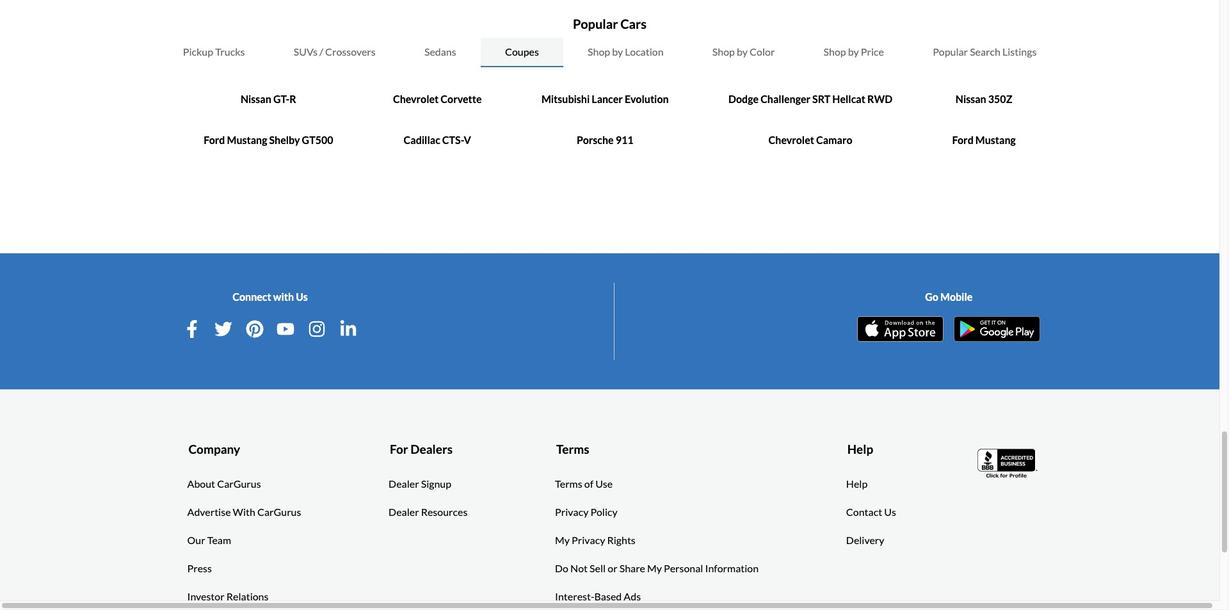 Task type: locate. For each thing, give the bounding box(es) containing it.
us
[[296, 291, 308, 303], [884, 506, 896, 518]]

2 nissan from the left
[[956, 93, 987, 105]]

dealer resources link
[[389, 505, 468, 520]]

3 shop from the left
[[824, 46, 846, 58]]

by for price
[[848, 46, 859, 58]]

0 vertical spatial privacy
[[555, 506, 589, 518]]

chevrolet
[[393, 93, 439, 105], [769, 134, 815, 146]]

nissan 350z link
[[956, 93, 1013, 105]]

chevrolet up cadillac
[[393, 93, 439, 105]]

rwd
[[868, 93, 893, 105]]

ford mustang
[[953, 134, 1016, 146]]

terms left the of
[[555, 478, 583, 490]]

terms for terms of use
[[555, 478, 583, 490]]

not
[[571, 562, 588, 574]]

cars
[[621, 16, 647, 32]]

shop for shop by price
[[824, 46, 846, 58]]

corvette
[[441, 93, 482, 105]]

terms up terms of use
[[556, 442, 589, 457]]

popular left the cars at the right of page
[[573, 16, 618, 32]]

shop by price
[[824, 46, 884, 58]]

my
[[555, 534, 570, 546], [647, 562, 662, 574]]

about cargurus link
[[187, 476, 261, 492]]

shop
[[588, 46, 610, 58], [713, 46, 735, 58], [824, 46, 846, 58]]

information
[[705, 562, 759, 574]]

popular left the search
[[933, 46, 968, 58]]

of
[[585, 478, 594, 490]]

chevrolet down challenger
[[769, 134, 815, 146]]

investor relations link
[[187, 589, 269, 605]]

privacy inside the my privacy rights 'link'
[[572, 534, 605, 546]]

terms for terms
[[556, 442, 589, 457]]

mobile
[[941, 291, 973, 303]]

terms of use link
[[555, 476, 613, 492]]

mitsubishi lancer evolution link
[[542, 93, 669, 105]]

1 vertical spatial chevrolet
[[769, 134, 815, 146]]

advertise
[[187, 506, 231, 518]]

interest-based ads
[[555, 590, 641, 603]]

pinterest image
[[246, 320, 264, 338]]

1 horizontal spatial popular
[[933, 46, 968, 58]]

0 horizontal spatial my
[[555, 534, 570, 546]]

2 by from the left
[[737, 46, 748, 58]]

go
[[926, 291, 939, 303]]

mustang down 350z
[[976, 134, 1016, 146]]

popular for popular search listings
[[933, 46, 968, 58]]

policy
[[591, 506, 618, 518]]

do not sell or share my personal information link
[[555, 561, 759, 576]]

dealers
[[411, 442, 453, 457]]

cargurus up with
[[217, 478, 261, 490]]

team
[[207, 534, 231, 546]]

1 horizontal spatial us
[[884, 506, 896, 518]]

0 vertical spatial terms
[[556, 442, 589, 457]]

facebook image
[[183, 320, 201, 338]]

mitsubishi lancer evolution
[[542, 93, 669, 105]]

1 horizontal spatial chevrolet
[[769, 134, 815, 146]]

shop left the color
[[713, 46, 735, 58]]

our team link
[[187, 533, 231, 548]]

2 shop from the left
[[713, 46, 735, 58]]

2 ford from the left
[[953, 134, 974, 146]]

1 shop from the left
[[588, 46, 610, 58]]

shelby
[[269, 134, 300, 146]]

cadillac
[[404, 134, 440, 146]]

chevrolet corvette link
[[393, 93, 482, 105]]

ford mustang link
[[953, 134, 1016, 146]]

1 mustang from the left
[[227, 134, 267, 146]]

by for location
[[612, 46, 623, 58]]

us right with
[[296, 291, 308, 303]]

0 horizontal spatial shop
[[588, 46, 610, 58]]

popular for popular cars
[[573, 16, 618, 32]]

0 horizontal spatial nissan
[[241, 93, 271, 105]]

investor relations
[[187, 590, 269, 603]]

by left price
[[848, 46, 859, 58]]

trucks
[[215, 46, 245, 58]]

for dealers
[[390, 442, 453, 457]]

privacy down privacy policy link
[[572, 534, 605, 546]]

1 nissan from the left
[[241, 93, 271, 105]]

dealer down dealer signup link
[[389, 506, 419, 518]]

ford for ford mustang shelby gt500
[[204, 134, 225, 146]]

cadillac cts-v
[[404, 134, 471, 146]]

dodge challenger srt hellcat rwd link
[[729, 93, 893, 105]]

0 vertical spatial help
[[848, 442, 874, 457]]

1 horizontal spatial by
[[737, 46, 748, 58]]

1 horizontal spatial mustang
[[976, 134, 1016, 146]]

2 horizontal spatial by
[[848, 46, 859, 58]]

2 dealer from the top
[[389, 506, 419, 518]]

personal
[[664, 562, 703, 574]]

by for color
[[737, 46, 748, 58]]

1 vertical spatial privacy
[[572, 534, 605, 546]]

2 mustang from the left
[[976, 134, 1016, 146]]

cts-
[[442, 134, 464, 146]]

resources
[[421, 506, 468, 518]]

porsche
[[577, 134, 614, 146]]

by left the color
[[737, 46, 748, 58]]

cargurus
[[217, 478, 261, 490], [257, 506, 301, 518]]

1 vertical spatial dealer
[[389, 506, 419, 518]]

press link
[[187, 561, 212, 576]]

1 vertical spatial my
[[647, 562, 662, 574]]

dealer signup link
[[389, 476, 451, 492]]

shop left price
[[824, 46, 846, 58]]

twitter image
[[214, 320, 232, 338]]

youtube image
[[277, 320, 295, 338]]

shop down popular cars
[[588, 46, 610, 58]]

nissan
[[241, 93, 271, 105], [956, 93, 987, 105]]

dealer left signup
[[389, 478, 419, 490]]

my inside the do not sell or share my personal information link
[[647, 562, 662, 574]]

investor
[[187, 590, 225, 603]]

nissan gt-r
[[241, 93, 296, 105]]

nissan left 350z
[[956, 93, 987, 105]]

nissan left gt-
[[241, 93, 271, 105]]

0 horizontal spatial ford
[[204, 134, 225, 146]]

with
[[233, 506, 255, 518]]

privacy down terms of use link
[[555, 506, 589, 518]]

3 by from the left
[[848, 46, 859, 58]]

cargurus right with
[[257, 506, 301, 518]]

gt500
[[302, 134, 333, 146]]

2 horizontal spatial shop
[[824, 46, 846, 58]]

shop by color
[[713, 46, 775, 58]]

ford mustang shelby gt500 link
[[204, 134, 333, 146]]

srt
[[813, 93, 831, 105]]

0 horizontal spatial us
[[296, 291, 308, 303]]

by left location
[[612, 46, 623, 58]]

1 vertical spatial terms
[[555, 478, 583, 490]]

350z
[[989, 93, 1013, 105]]

ford
[[204, 134, 225, 146], [953, 134, 974, 146]]

1 horizontal spatial ford
[[953, 134, 974, 146]]

0 horizontal spatial popular
[[573, 16, 618, 32]]

click for the bbb business review of this auto listing service in cambridge ma image
[[978, 448, 1039, 480]]

hellcat
[[833, 93, 866, 105]]

dealer for dealer signup
[[389, 478, 419, 490]]

1 vertical spatial popular
[[933, 46, 968, 58]]

1 horizontal spatial my
[[647, 562, 662, 574]]

0 vertical spatial dealer
[[389, 478, 419, 490]]

0 vertical spatial chevrolet
[[393, 93, 439, 105]]

1 by from the left
[[612, 46, 623, 58]]

0 vertical spatial popular
[[573, 16, 618, 32]]

1 ford from the left
[[204, 134, 225, 146]]

mustang
[[227, 134, 267, 146], [976, 134, 1016, 146]]

linkedin image
[[339, 320, 357, 338]]

1 horizontal spatial nissan
[[956, 93, 987, 105]]

0 horizontal spatial by
[[612, 46, 623, 58]]

1 vertical spatial help
[[846, 478, 868, 490]]

lancer
[[592, 93, 623, 105]]

help up contact
[[846, 478, 868, 490]]

listings
[[1003, 46, 1037, 58]]

0 horizontal spatial chevrolet
[[393, 93, 439, 105]]

0 horizontal spatial mustang
[[227, 134, 267, 146]]

ford for ford mustang
[[953, 134, 974, 146]]

0 vertical spatial my
[[555, 534, 570, 546]]

help
[[848, 442, 874, 457], [846, 478, 868, 490]]

help up help link at the bottom right
[[848, 442, 874, 457]]

dealer signup
[[389, 478, 451, 490]]

porsche 911 link
[[577, 134, 634, 146]]

porsche 911
[[577, 134, 634, 146]]

shop for shop by color
[[713, 46, 735, 58]]

mustang left shelby
[[227, 134, 267, 146]]

nissan gt-r link
[[241, 93, 296, 105]]

v
[[464, 134, 471, 146]]

1 dealer from the top
[[389, 478, 419, 490]]

mustang for ford mustang
[[976, 134, 1016, 146]]

pickup
[[183, 46, 213, 58]]

my up do
[[555, 534, 570, 546]]

1 horizontal spatial shop
[[713, 46, 735, 58]]

dealer for dealer resources
[[389, 506, 419, 518]]

my right share
[[647, 562, 662, 574]]

us right contact
[[884, 506, 896, 518]]



Task type: describe. For each thing, give the bounding box(es) containing it.
go mobile
[[926, 291, 973, 303]]

interest-based ads link
[[555, 589, 641, 605]]

or
[[608, 562, 618, 574]]

based
[[595, 590, 622, 603]]

location
[[625, 46, 664, 58]]

do
[[555, 562, 569, 574]]

chevrolet camaro
[[769, 134, 853, 146]]

my inside the my privacy rights 'link'
[[555, 534, 570, 546]]

company
[[189, 442, 240, 457]]

press
[[187, 562, 212, 574]]

ads
[[624, 590, 641, 603]]

connect
[[233, 291, 271, 303]]

evolution
[[625, 93, 669, 105]]

dodge challenger srt hellcat rwd
[[729, 93, 893, 105]]

nissan for nissan 350z
[[956, 93, 987, 105]]

chevrolet camaro link
[[769, 134, 853, 146]]

chevrolet for chevrolet corvette
[[393, 93, 439, 105]]

help link
[[846, 476, 868, 492]]

popular search listings
[[933, 46, 1037, 58]]

challenger
[[761, 93, 811, 105]]

interest-
[[555, 590, 595, 603]]

popular cars
[[573, 16, 647, 32]]

mustang for ford mustang shelby gt500
[[227, 134, 267, 146]]

/
[[320, 46, 323, 58]]

my privacy rights
[[555, 534, 636, 546]]

rights
[[607, 534, 636, 546]]

0 vertical spatial cargurus
[[217, 478, 261, 490]]

contact
[[846, 506, 883, 518]]

dodge
[[729, 93, 759, 105]]

chevrolet for chevrolet camaro
[[769, 134, 815, 146]]

ford mustang shelby gt500
[[204, 134, 333, 146]]

privacy inside privacy policy link
[[555, 506, 589, 518]]

1 vertical spatial us
[[884, 506, 896, 518]]

instagram image
[[308, 320, 326, 338]]

contact us link
[[846, 505, 896, 520]]

delivery link
[[846, 533, 885, 548]]

color
[[750, 46, 775, 58]]

cadillac cts-v link
[[404, 134, 471, 146]]

delivery
[[846, 534, 885, 546]]

terms of use
[[555, 478, 613, 490]]

with
[[273, 291, 294, 303]]

relations
[[227, 590, 269, 603]]

shop for shop by location
[[588, 46, 610, 58]]

advertise with cargurus
[[187, 506, 301, 518]]

sell
[[590, 562, 606, 574]]

signup
[[421, 478, 451, 490]]

use
[[596, 478, 613, 490]]

search
[[970, 46, 1001, 58]]

about cargurus
[[187, 478, 261, 490]]

nissan for nissan gt-r
[[241, 93, 271, 105]]

our
[[187, 534, 205, 546]]

download on the app store image
[[858, 317, 944, 342]]

1 vertical spatial cargurus
[[257, 506, 301, 518]]

r
[[290, 93, 296, 105]]

suvs
[[294, 46, 318, 58]]

gt-
[[273, 93, 290, 105]]

our team
[[187, 534, 231, 546]]

camaro
[[816, 134, 853, 146]]

pickup trucks
[[183, 46, 245, 58]]

shop by location
[[588, 46, 664, 58]]

911
[[616, 134, 634, 146]]

dealer resources
[[389, 506, 468, 518]]

privacy policy
[[555, 506, 618, 518]]

crossovers
[[325, 46, 376, 58]]

chevrolet corvette
[[393, 93, 482, 105]]

price
[[861, 46, 884, 58]]

sedans
[[425, 46, 456, 58]]

share
[[620, 562, 646, 574]]

0 vertical spatial us
[[296, 291, 308, 303]]

do not sell or share my personal information
[[555, 562, 759, 574]]

contact us
[[846, 506, 896, 518]]

about
[[187, 478, 215, 490]]

get it on google play image
[[954, 317, 1041, 342]]

privacy policy link
[[555, 505, 618, 520]]

nissan 350z
[[956, 93, 1013, 105]]

for
[[390, 442, 408, 457]]

suvs / crossovers
[[294, 46, 376, 58]]



Task type: vqa. For each thing, say whether or not it's contained in the screenshot.
second Toyota from the right
no



